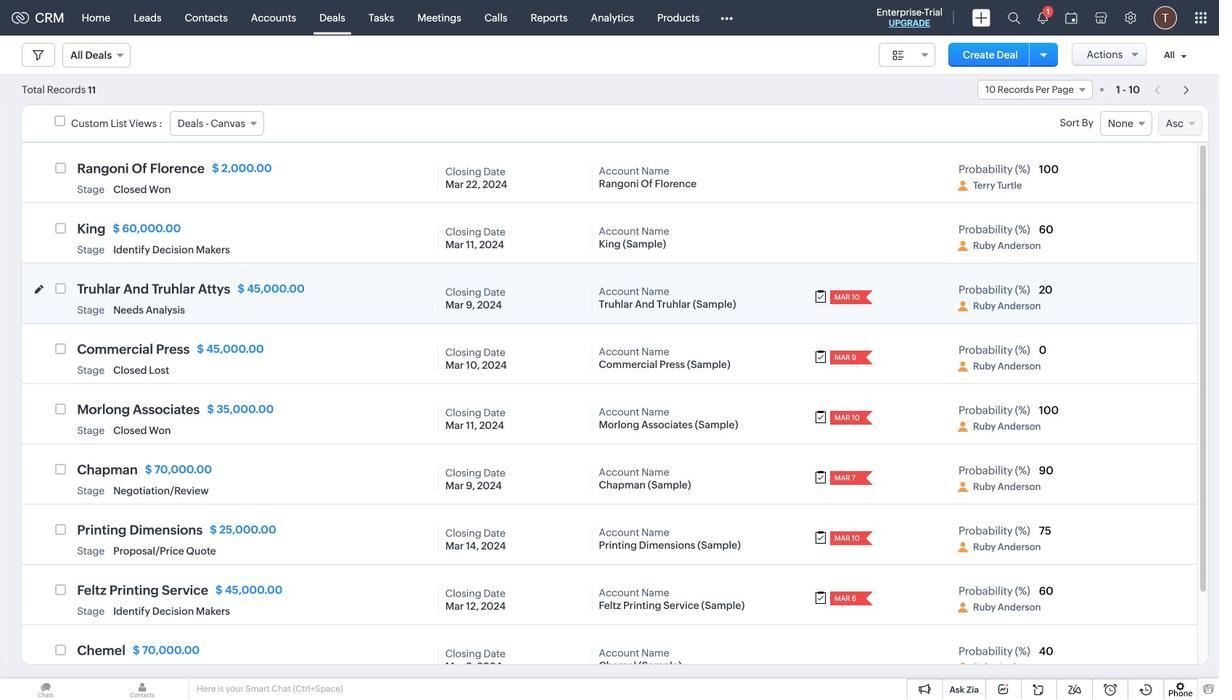 Task type: locate. For each thing, give the bounding box(es) containing it.
8 icon_profile image from the top
[[958, 603, 969, 613]]

profile element
[[1146, 0, 1186, 35]]

profile image
[[1154, 6, 1178, 29]]

create menu image
[[973, 9, 991, 27]]

4 icon_profile image from the top
[[958, 362, 969, 372]]

contacts image
[[97, 679, 188, 699]]

2 icon_profile image from the top
[[958, 241, 969, 251]]

1 icon_profile image from the top
[[958, 181, 969, 191]]

3 icon_profile image from the top
[[958, 301, 969, 312]]

9 icon_profile image from the top
[[958, 663, 969, 673]]

None field
[[62, 43, 131, 68], [879, 43, 936, 67], [978, 80, 1093, 99], [1101, 111, 1153, 136], [1159, 111, 1203, 136], [62, 43, 131, 68], [978, 80, 1093, 99], [1101, 111, 1153, 136], [1159, 111, 1203, 136]]

icon_profile image
[[958, 181, 969, 191], [958, 241, 969, 251], [958, 301, 969, 312], [958, 362, 969, 372], [958, 422, 969, 432], [958, 482, 969, 492], [958, 542, 969, 553], [958, 603, 969, 613], [958, 663, 969, 673]]

5 icon_profile image from the top
[[958, 422, 969, 432]]

Other Modules field
[[712, 6, 743, 29]]

chats image
[[0, 679, 91, 699]]

create menu element
[[964, 0, 1000, 35]]



Task type: describe. For each thing, give the bounding box(es) containing it.
7 icon_profile image from the top
[[958, 542, 969, 553]]

search image
[[1009, 12, 1021, 24]]

logo image
[[12, 12, 29, 24]]

size image
[[893, 49, 905, 62]]

none field size
[[879, 43, 936, 67]]

6 icon_profile image from the top
[[958, 482, 969, 492]]

signals element
[[1030, 0, 1057, 36]]

search element
[[1000, 0, 1030, 36]]

calendar image
[[1066, 12, 1078, 24]]



Task type: vqa. For each thing, say whether or not it's contained in the screenshot.
Chats image
yes



